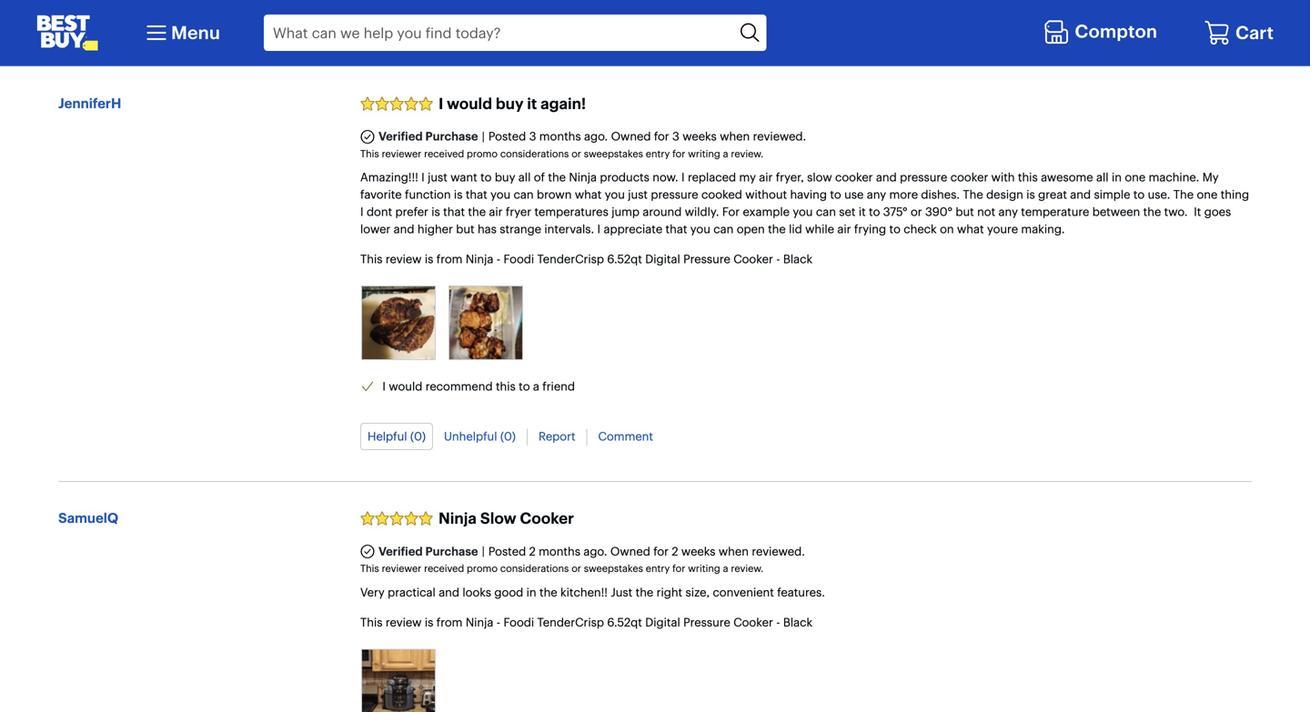 Task type: describe. For each thing, give the bounding box(es) containing it.
intervals.
[[544, 222, 594, 237]]

posted 2 months ago . owned for 2 weeks when reviewed.
[[488, 544, 805, 559]]

appreciate
[[604, 222, 662, 237]]

bestbuy.com image
[[36, 15, 98, 51]]

to left use
[[830, 187, 841, 202]]

and down prefer
[[394, 222, 414, 237]]

dishes.
[[921, 187, 960, 202]]

more
[[889, 187, 918, 202]]

fryer
[[506, 205, 531, 219]]

comment button
[[598, 429, 653, 444]]

3 this from the top
[[360, 562, 379, 575]]

my
[[1202, 170, 1219, 185]]

2 vertical spatial can
[[713, 222, 734, 237]]

open
[[737, 222, 765, 237]]

want
[[451, 170, 477, 185]]

design
[[986, 187, 1023, 202]]

Search reviews field
[[58, 0, 346, 31]]

6.52qt for i would buy it again!
[[607, 252, 642, 267]]

brown
[[537, 187, 572, 202]]

lower
[[360, 222, 391, 237]]

1 vertical spatial that
[[443, 205, 465, 219]]

the left lid
[[768, 222, 786, 237]]

is down practical
[[425, 615, 433, 630]]

pressure for i would buy it again!
[[683, 252, 730, 267]]

posted for cooker
[[488, 544, 526, 559]]

showing
[[58, 53, 106, 67]]

writing for i would buy it again!
[[688, 147, 720, 160]]

on
[[940, 222, 954, 237]]

weeks for i would buy it again!
[[683, 129, 717, 144]]

0 vertical spatial air
[[759, 170, 773, 185]]

review. for ninja slow cooker
[[731, 562, 763, 575]]

looks
[[463, 585, 491, 600]]

sort by
[[1059, 4, 1099, 19]]

reviewer for i would buy it again!
[[382, 147, 421, 160]]

black for ninja slow cooker
[[783, 615, 813, 630]]

tendercrisp for i would buy it again!
[[537, 252, 604, 267]]

1-
[[109, 53, 119, 67]]

(0) for unhelpful (0)
[[500, 429, 516, 444]]

review for ninja slow cooker
[[386, 615, 422, 630]]

frying
[[854, 222, 886, 237]]

this review is from ninja - foodi tendercrisp 6.52qt digital pressure cooker - black for i would buy it again!
[[360, 252, 813, 267]]

2 the from the left
[[1173, 187, 1194, 202]]

good
[[494, 585, 523, 600]]

has
[[478, 222, 497, 237]]

or for ninja slow cooker
[[571, 562, 581, 575]]

1 horizontal spatial what
[[957, 222, 984, 237]]

amazing!!!
[[360, 170, 418, 185]]

to left friend
[[519, 379, 530, 394]]

higher
[[417, 222, 453, 237]]

menu button
[[142, 18, 220, 47]]

and down awesome
[[1070, 187, 1091, 202]]

heading containing showing
[[51, 53, 1259, 67]]

sweepstakes for ninja slow cooker
[[584, 562, 643, 575]]

1 horizontal spatial one
[[1197, 187, 1218, 202]]

i would recommend this to a friend
[[379, 379, 575, 394]]

0 vertical spatial it
[[527, 94, 537, 113]]

20
[[119, 53, 134, 67]]

received for i
[[424, 147, 464, 160]]

0 horizontal spatial pressure
[[651, 187, 698, 202]]

375°
[[883, 205, 908, 219]]

by
[[1085, 4, 1099, 19]]

favorite
[[360, 187, 402, 202]]

ninja left slow on the left of page
[[438, 509, 477, 528]]

| for slow
[[482, 544, 485, 559]]

helpful
[[368, 429, 407, 444]]

or for i would buy it again!
[[571, 147, 581, 160]]

use
[[844, 187, 864, 202]]

customer provided, click to load a larger version image up i would recommend this to a friend
[[449, 287, 522, 359]]

when for ninja slow cooker
[[719, 544, 749, 559]]

very
[[360, 585, 385, 600]]

ninja down has
[[466, 252, 493, 267]]

it
[[1194, 205, 1201, 219]]

cart link
[[1204, 19, 1274, 46]]

2 horizontal spatial can
[[816, 205, 836, 219]]

390°
[[925, 205, 952, 219]]

ago for i would buy it again!
[[584, 129, 605, 144]]

fryer,
[[776, 170, 804, 185]]

and up more
[[876, 170, 897, 185]]

1,236
[[151, 53, 179, 67]]

slow
[[480, 509, 516, 528]]

the down use.
[[1143, 205, 1161, 219]]

to left use.
[[1133, 187, 1145, 202]]

the left kitchen!!
[[539, 585, 557, 600]]

purchase for ninja
[[425, 544, 478, 559]]

dont
[[367, 205, 392, 219]]

you down having
[[793, 205, 813, 219]]

is down higher
[[425, 252, 433, 267]]

review for i would buy it again!
[[386, 252, 422, 267]]

this inside amazing!!! i just want to buy all of the ninja products now. i replaced my air fryer, slow cooker and pressure cooker with this awesome all in one machine. my favorite function is that you can brown what you just pressure cooked without having to use any more dishes. the design is great and simple to use. the one thing i dont prefer is that the air fryer temperatures jump around wildly. for example you can set it to 375° or 390° but not any temperature between the two.  it goes lower and higher but has strange intervals. i appreciate that you can open the lid while air frying to check on what youre making.
[[1018, 170, 1038, 185]]

0 vertical spatial what
[[575, 187, 602, 202]]

is up higher
[[431, 205, 440, 219]]

the up has
[[468, 205, 486, 219]]

function
[[405, 187, 451, 202]]

1 the from the left
[[963, 187, 983, 202]]

0 horizontal spatial one
[[1125, 170, 1146, 185]]

0 horizontal spatial in
[[526, 585, 536, 600]]

strange
[[500, 222, 541, 237]]

2 vertical spatial air
[[837, 222, 851, 237]]

check
[[904, 222, 937, 237]]

buy inside amazing!!! i just want to buy all of the ninja products now. i replaced my air fryer, slow cooker and pressure cooker with this awesome all in one machine. my favorite function is that you can brown what you just pressure cooked without having to use any more dishes. the design is great and simple to use. the one thing i dont prefer is that the air fryer temperatures jump around wildly. for example you can set it to 375° or 390° but not any temperature between the two.  it goes lower and higher but has strange intervals. i appreciate that you can open the lid while air frying to check on what youre making.
[[495, 170, 515, 185]]

(0) for helpful (0)
[[410, 429, 426, 444]]

convenient
[[713, 585, 774, 600]]

to up frying
[[869, 205, 880, 219]]

this review is from ninja - foodi tendercrisp 6.52qt digital pressure cooker - black for ninja slow cooker
[[360, 615, 813, 630]]

is left great
[[1026, 187, 1035, 202]]

customer provided, click to load a larger version image down practical
[[362, 650, 435, 712]]

ninja slow cooker
[[438, 509, 574, 528]]

unhelpful (0)
[[444, 429, 516, 444]]

simple
[[1094, 187, 1130, 202]]

between
[[1092, 205, 1140, 219]]

a for i would buy it again!
[[723, 147, 728, 160]]

is down 'want'
[[454, 187, 463, 202]]

1 3 from the left
[[529, 129, 536, 144]]

reviews
[[182, 53, 224, 67]]

1 vertical spatial just
[[628, 187, 648, 202]]

would for buy
[[447, 94, 492, 113]]

friend
[[542, 379, 575, 394]]

posted 3 months ago . owned for 3 weeks when reviewed.
[[488, 129, 806, 144]]

the up brown
[[548, 170, 566, 185]]

would for recommend
[[389, 379, 422, 394]]

cooked
[[701, 187, 742, 202]]

showing 1-20 of 1,236 reviews
[[58, 53, 224, 67]]

writing for ninja slow cooker
[[688, 562, 720, 575]]

1 vertical spatial cooker
[[520, 509, 574, 528]]

lid
[[789, 222, 802, 237]]

machine.
[[1149, 170, 1199, 185]]

report button
[[539, 429, 575, 444]]

verified purchase for ninja slow cooker
[[378, 544, 478, 559]]

now.
[[653, 170, 678, 185]]

. for i would buy it again!
[[605, 129, 608, 144]]

my
[[739, 170, 756, 185]]

sort
[[1059, 4, 1082, 19]]

review. for i would buy it again!
[[731, 147, 763, 160]]

features.
[[777, 585, 825, 600]]

great
[[1038, 187, 1067, 202]]

helpful (0) button
[[360, 423, 433, 450]]

0 vertical spatial buy
[[496, 94, 524, 113]]

slow
[[807, 170, 832, 185]]

verified for ninja
[[378, 544, 423, 559]]

tendercrisp for ninja slow cooker
[[537, 615, 604, 630]]

prefer
[[395, 205, 428, 219]]

cooker for i would buy it again!
[[733, 252, 773, 267]]

a for ninja slow cooker
[[723, 562, 728, 575]]

to down 375°
[[889, 222, 901, 237]]

ninja down looks
[[466, 615, 493, 630]]

not
[[977, 205, 995, 219]]

jump
[[612, 205, 640, 219]]

- down features.
[[776, 615, 780, 630]]

compton
[[1075, 20, 1157, 42]]

promo for slow
[[467, 562, 498, 575]]

example
[[743, 205, 790, 219]]

i would buy it again!
[[438, 94, 586, 113]]

youre
[[987, 222, 1018, 237]]

0 horizontal spatial air
[[489, 205, 503, 219]]

making.
[[1021, 222, 1065, 237]]

customer provided, click to load a larger version image up the recommend
[[362, 287, 435, 359]]

2 vertical spatial that
[[666, 222, 687, 237]]

of inside heading
[[136, 53, 148, 67]]

two.
[[1164, 205, 1188, 219]]

thing
[[1221, 187, 1249, 202]]

0 vertical spatial that
[[466, 187, 487, 202]]

helpful (0)
[[368, 429, 426, 444]]

jenniferh
[[58, 95, 121, 112]]

from for i
[[436, 252, 463, 267]]

while
[[805, 222, 834, 237]]



Task type: locate. For each thing, give the bounding box(es) containing it.
verified purchase button for i would buy it again!
[[360, 129, 478, 144]]

ago for ninja slow cooker
[[583, 544, 604, 559]]

can up fryer
[[514, 187, 534, 202]]

this down very
[[360, 615, 383, 630]]

1 horizontal spatial air
[[759, 170, 773, 185]]

what
[[575, 187, 602, 202], [957, 222, 984, 237]]

1 vertical spatial a
[[533, 379, 539, 394]]

just up jump
[[628, 187, 648, 202]]

verified up practical
[[378, 544, 423, 559]]

1 horizontal spatial in
[[1112, 170, 1122, 185]]

the right "just" at left
[[636, 585, 653, 600]]

tendercrisp
[[537, 252, 604, 267], [537, 615, 604, 630]]

1 vertical spatial foodi
[[504, 615, 534, 630]]

ninja
[[569, 170, 597, 185], [466, 252, 493, 267], [438, 509, 477, 528], [466, 615, 493, 630]]

0 vertical spatial pressure
[[683, 252, 730, 267]]

2 this reviewer received promo considerations or sweepstakes entry for writing a review. from the top
[[360, 562, 763, 575]]

black
[[783, 252, 813, 267], [783, 615, 813, 630]]

verified purchase up practical
[[378, 544, 478, 559]]

one up simple
[[1125, 170, 1146, 185]]

verified purchase
[[378, 129, 478, 144], [378, 544, 478, 559]]

0 vertical spatial sweepstakes
[[584, 147, 643, 160]]

2 months from the top
[[539, 544, 580, 559]]

0 vertical spatial ago
[[584, 129, 605, 144]]

received
[[424, 147, 464, 160], [424, 562, 464, 575]]

of
[[136, 53, 148, 67], [534, 170, 545, 185]]

1 vertical spatial sweepstakes
[[584, 562, 643, 575]]

or up kitchen!!
[[571, 562, 581, 575]]

2 received from the top
[[424, 562, 464, 575]]

writing
[[688, 147, 720, 160], [688, 562, 720, 575]]

1 this review is from ninja - foodi tendercrisp 6.52qt digital pressure cooker - black from the top
[[360, 252, 813, 267]]

black down features.
[[783, 615, 813, 630]]

all up fryer
[[518, 170, 531, 185]]

reviewed. up fryer,
[[753, 129, 806, 144]]

- down example
[[776, 252, 780, 267]]

practical
[[388, 585, 436, 600]]

0 vertical spatial reviewed.
[[753, 129, 806, 144]]

months for ninja slow cooker
[[539, 544, 580, 559]]

buy left again! at the left of page
[[496, 94, 524, 113]]

you
[[490, 187, 511, 202], [605, 187, 625, 202], [793, 205, 813, 219], [690, 222, 710, 237]]

- down has
[[497, 252, 500, 267]]

it right set
[[859, 205, 866, 219]]

1 vertical spatial review.
[[731, 562, 763, 575]]

considerations
[[500, 147, 569, 160], [500, 562, 569, 575]]

to
[[480, 170, 492, 185], [830, 187, 841, 202], [1133, 187, 1145, 202], [869, 205, 880, 219], [889, 222, 901, 237], [519, 379, 530, 394]]

1 vertical spatial considerations
[[500, 562, 569, 575]]

0 vertical spatial one
[[1125, 170, 1146, 185]]

from down looks
[[436, 615, 463, 630]]

this reviewer received promo considerations or sweepstakes entry for writing a review. for i would buy it again!
[[360, 147, 763, 160]]

comment
[[598, 429, 653, 444]]

0 vertical spatial a
[[723, 147, 728, 160]]

1 sweepstakes from the top
[[584, 147, 643, 160]]

one down my
[[1197, 187, 1218, 202]]

can down for
[[713, 222, 734, 237]]

0 vertical spatial this
[[1018, 170, 1038, 185]]

would up 'want'
[[447, 94, 492, 113]]

2 considerations from the top
[[500, 562, 569, 575]]

6.52qt for ninja slow cooker
[[607, 615, 642, 630]]

1 horizontal spatial just
[[628, 187, 648, 202]]

1 purchase from the top
[[425, 129, 478, 144]]

owned up products
[[611, 129, 651, 144]]

1 horizontal spatial it
[[859, 205, 866, 219]]

months
[[539, 129, 581, 144], [539, 544, 580, 559]]

2 digital from the top
[[645, 615, 680, 630]]

recommend
[[425, 379, 493, 394]]

2 foodi from the top
[[504, 615, 534, 630]]

1 vertical spatial writing
[[688, 562, 720, 575]]

cart
[[1235, 21, 1274, 44]]

you down the wildly. on the top right
[[690, 222, 710, 237]]

1 | from the top
[[482, 129, 485, 144]]

and left looks
[[439, 585, 459, 600]]

1 vertical spatial black
[[783, 615, 813, 630]]

. up the "very practical and looks good in the kitchen!! just the right size, convenient features."
[[604, 544, 607, 559]]

0 vertical spatial but
[[956, 205, 974, 219]]

2 all from the left
[[1096, 170, 1109, 185]]

1 vertical spatial pressure
[[683, 615, 730, 630]]

verified purchase button for ninja slow cooker
[[360, 544, 478, 559]]

0 vertical spatial verified purchase button
[[360, 129, 478, 144]]

2 3 from the left
[[672, 129, 679, 144]]

1 vertical spatial ago
[[583, 544, 604, 559]]

0 horizontal spatial any
[[867, 187, 886, 202]]

considerations for cooker
[[500, 562, 569, 575]]

size,
[[686, 585, 710, 600]]

reviewer for ninja slow cooker
[[382, 562, 421, 575]]

verified up amazing!!!
[[378, 129, 423, 144]]

1 vertical spatial verified
[[378, 544, 423, 559]]

sweepstakes
[[584, 147, 643, 160], [584, 562, 643, 575]]

sweepstakes up "just" at left
[[584, 562, 643, 575]]

0 vertical spatial foodi
[[504, 252, 534, 267]]

received up 'want'
[[424, 147, 464, 160]]

2 6.52qt from the top
[[607, 615, 642, 630]]

cooker right slow on the left of page
[[520, 509, 574, 528]]

samuelq
[[58, 510, 118, 527]]

1 vertical spatial but
[[456, 222, 474, 237]]

temperature
[[1021, 205, 1089, 219]]

sweepstakes for i would buy it again!
[[584, 147, 643, 160]]

1 this from the top
[[360, 147, 379, 160]]

0 vertical spatial cooker
[[733, 252, 773, 267]]

0 horizontal spatial cooker
[[835, 170, 873, 185]]

ago down again! at the left of page
[[584, 129, 605, 144]]

1 black from the top
[[783, 252, 813, 267]]

2 entry from the top
[[646, 562, 670, 575]]

what up temperatures
[[575, 187, 602, 202]]

for
[[722, 205, 740, 219]]

6.52qt down "just" at left
[[607, 615, 642, 630]]

2 cooker from the left
[[950, 170, 988, 185]]

1 vertical spatial promo
[[467, 562, 498, 575]]

promo
[[467, 147, 498, 160], [467, 562, 498, 575]]

of up brown
[[534, 170, 545, 185]]

| for would
[[482, 129, 485, 144]]

reviewer up amazing!!!
[[382, 147, 421, 160]]

0 vertical spatial this reviewer received promo considerations or sweepstakes entry for writing a review.
[[360, 147, 763, 160]]

| down slow on the left of page
[[482, 544, 485, 559]]

cooker up dishes.
[[950, 170, 988, 185]]

1 vertical spatial received
[[424, 562, 464, 575]]

0 vertical spatial can
[[514, 187, 534, 202]]

. for ninja slow cooker
[[604, 544, 607, 559]]

from for ninja
[[436, 615, 463, 630]]

(0) inside button
[[410, 429, 426, 444]]

2 this review is from ninja - foodi tendercrisp 6.52qt digital pressure cooker - black from the top
[[360, 615, 813, 630]]

cooker down convenient
[[733, 615, 773, 630]]

cooker for ninja slow cooker
[[733, 615, 773, 630]]

-
[[497, 252, 500, 267], [776, 252, 780, 267], [497, 615, 500, 630], [776, 615, 780, 630]]

2 review from the top
[[386, 615, 422, 630]]

1 horizontal spatial 3
[[672, 129, 679, 144]]

2 verified purchase from the top
[[378, 544, 478, 559]]

0 vertical spatial |
[[482, 129, 485, 144]]

air
[[759, 170, 773, 185], [489, 205, 503, 219], [837, 222, 851, 237]]

1 vertical spatial pressure
[[651, 187, 698, 202]]

and
[[876, 170, 897, 185], [1070, 187, 1091, 202], [394, 222, 414, 237], [439, 585, 459, 600]]

1 horizontal spatial any
[[998, 205, 1018, 219]]

around
[[643, 205, 682, 219]]

weeks for ninja slow cooker
[[681, 544, 716, 559]]

this right with
[[1018, 170, 1038, 185]]

0 vertical spatial any
[[867, 187, 886, 202]]

of inside amazing!!! i just want to buy all of the ninja products now. i replaced my air fryer, slow cooker and pressure cooker with this awesome all in one machine. my favorite function is that you can brown what you just pressure cooked without having to use any more dishes. the design is great and simple to use. the one thing i dont prefer is that the air fryer temperatures jump around wildly. for example you can set it to 375° or 390° but not any temperature between the two.  it goes lower and higher but has strange intervals. i appreciate that you can open the lid while air frying to check on what youre making.
[[534, 170, 545, 185]]

considerations up 'good'
[[500, 562, 569, 575]]

from down higher
[[436, 252, 463, 267]]

that up higher
[[443, 205, 465, 219]]

what down not
[[957, 222, 984, 237]]

pressure down the wildly. on the top right
[[683, 252, 730, 267]]

wildly.
[[685, 205, 719, 219]]

promo up 'want'
[[467, 147, 498, 160]]

it
[[527, 94, 537, 113], [859, 205, 866, 219]]

2 posted from the top
[[488, 544, 526, 559]]

1 promo from the top
[[467, 147, 498, 160]]

2 black from the top
[[783, 615, 813, 630]]

2
[[529, 544, 536, 559], [672, 544, 678, 559]]

1 vertical spatial reviewed.
[[752, 544, 805, 559]]

1 vertical spatial this
[[496, 379, 516, 394]]

heading
[[51, 53, 1259, 67]]

buy up fryer
[[495, 170, 515, 185]]

0 vertical spatial received
[[424, 147, 464, 160]]

0 vertical spatial review.
[[731, 147, 763, 160]]

1 vertical spatial tendercrisp
[[537, 615, 604, 630]]

samuelq button
[[58, 510, 118, 528]]

air up has
[[489, 205, 503, 219]]

1 review. from the top
[[731, 147, 763, 160]]

Type to search. Navigate forward to hear suggestions text field
[[264, 15, 734, 51]]

1 digital from the top
[[645, 252, 680, 267]]

1 horizontal spatial 2
[[672, 544, 678, 559]]

this
[[1018, 170, 1038, 185], [496, 379, 516, 394]]

tendercrisp down intervals.
[[537, 252, 604, 267]]

4 this from the top
[[360, 615, 383, 630]]

1 horizontal spatial (0)
[[500, 429, 516, 444]]

entry for i would buy it again!
[[646, 147, 670, 160]]

you up fryer
[[490, 187, 511, 202]]

this reviewer received promo considerations or sweepstakes entry for writing a review.
[[360, 147, 763, 160], [360, 562, 763, 575]]

1 review from the top
[[386, 252, 422, 267]]

amazing!!! i just want to buy all of the ninja products now. i replaced my air fryer, slow cooker and pressure cooker with this awesome all in one machine. my favorite function is that you can brown what you just pressure cooked without having to use any more dishes. the design is great and simple to use. the one thing i dont prefer is that the air fryer temperatures jump around wildly. for example you can set it to 375° or 390° but not any temperature between the two.  it goes lower and higher but has strange intervals. i appreciate that you can open the lid while air frying to check on what youre making.
[[360, 170, 1252, 237]]

2 writing from the top
[[688, 562, 720, 575]]

search image
[[318, 0, 340, 20]]

digital
[[645, 252, 680, 267], [645, 615, 680, 630]]

it inside amazing!!! i just want to buy all of the ninja products now. i replaced my air fryer, slow cooker and pressure cooker with this awesome all in one machine. my favorite function is that you can brown what you just pressure cooked without having to use any more dishes. the design is great and simple to use. the one thing i dont prefer is that the air fryer temperatures jump around wildly. for example you can set it to 375° or 390° but not any temperature between the two.  it goes lower and higher but has strange intervals. i appreciate that you can open the lid while air frying to check on what youre making.
[[859, 205, 866, 219]]

cooker up use
[[835, 170, 873, 185]]

jenniferh button
[[58, 95, 121, 113]]

1 vertical spatial purchase
[[425, 544, 478, 559]]

foodi
[[504, 252, 534, 267], [504, 615, 534, 630]]

0 horizontal spatial the
[[963, 187, 983, 202]]

owned
[[611, 129, 651, 144], [610, 544, 650, 559]]

kitchen!!
[[560, 585, 608, 600]]

0 horizontal spatial what
[[575, 187, 602, 202]]

this review is from ninja - foodi tendercrisp 6.52qt digital pressure cooker - black
[[360, 252, 813, 267], [360, 615, 813, 630]]

right
[[657, 585, 682, 600]]

this reviewer received promo considerations or sweepstakes entry for writing a review. up kitchen!!
[[360, 562, 763, 575]]

1 horizontal spatial the
[[1173, 187, 1194, 202]]

just up function
[[428, 170, 447, 185]]

2 verified purchase button from the top
[[360, 544, 478, 559]]

1 vertical spatial of
[[534, 170, 545, 185]]

or inside amazing!!! i just want to buy all of the ninja products now. i replaced my air fryer, slow cooker and pressure cooker with this awesome all in one machine. my favorite function is that you can brown what you just pressure cooked without having to use any more dishes. the design is great and simple to use. the one thing i dont prefer is that the air fryer temperatures jump around wildly. for example you can set it to 375° or 390° but not any temperature between the two.  it goes lower and higher but has strange intervals. i appreciate that you can open the lid while air frying to check on what youre making.
[[911, 205, 922, 219]]

that down "around" on the top
[[666, 222, 687, 237]]

0 vertical spatial just
[[428, 170, 447, 185]]

0 horizontal spatial (0)
[[410, 429, 426, 444]]

(0) right helpful
[[410, 429, 426, 444]]

1 vertical spatial from
[[436, 615, 463, 630]]

without
[[745, 187, 787, 202]]

verified for i
[[378, 129, 423, 144]]

2 (0) from the left
[[500, 429, 516, 444]]

cooker
[[835, 170, 873, 185], [950, 170, 988, 185]]

review down practical
[[386, 615, 422, 630]]

considerations up brown
[[500, 147, 569, 160]]

or
[[571, 147, 581, 160], [911, 205, 922, 219], [571, 562, 581, 575]]

purchase for i
[[425, 129, 478, 144]]

1 considerations from the top
[[500, 147, 569, 160]]

of right 20
[[136, 53, 148, 67]]

awesome
[[1041, 170, 1093, 185]]

1 vertical spatial would
[[389, 379, 422, 394]]

digital for i would buy it again!
[[645, 252, 680, 267]]

purchase up 'want'
[[425, 129, 478, 144]]

in up simple
[[1112, 170, 1122, 185]]

would
[[447, 94, 492, 113], [389, 379, 422, 394]]

review.
[[731, 147, 763, 160], [731, 562, 763, 575]]

ninja inside amazing!!! i just want to buy all of the ninja products now. i replaced my air fryer, slow cooker and pressure cooker with this awesome all in one machine. my favorite function is that you can brown what you just pressure cooked without having to use any more dishes. the design is great and simple to use. the one thing i dont prefer is that the air fryer temperatures jump around wildly. for example you can set it to 375° or 390° but not any temperature between the two.  it goes lower and higher but has strange intervals. i appreciate that you can open the lid while air frying to check on what youre making.
[[569, 170, 597, 185]]

digital down right
[[645, 615, 680, 630]]

temperatures
[[534, 205, 608, 219]]

just
[[611, 585, 632, 600]]

i
[[438, 94, 443, 113], [421, 170, 425, 185], [681, 170, 685, 185], [360, 205, 363, 219], [597, 222, 601, 237], [382, 379, 386, 394]]

1 verified purchase button from the top
[[360, 129, 478, 144]]

1 2 from the left
[[529, 544, 536, 559]]

1 tendercrisp from the top
[[537, 252, 604, 267]]

cooker down open
[[733, 252, 773, 267]]

1 verified purchase from the top
[[378, 129, 478, 144]]

foodi for buy
[[504, 252, 534, 267]]

0 horizontal spatial would
[[389, 379, 422, 394]]

3 up now.
[[672, 129, 679, 144]]

2 vertical spatial cooker
[[733, 615, 773, 630]]

this reviewer received promo considerations or sweepstakes entry for writing a review. for ninja slow cooker
[[360, 562, 763, 575]]

review. up my
[[731, 147, 763, 160]]

1 months from the top
[[539, 129, 581, 144]]

1 all from the left
[[518, 170, 531, 185]]

owned for ninja slow cooker
[[610, 544, 650, 559]]

a up convenient
[[723, 562, 728, 575]]

1 vertical spatial |
[[482, 544, 485, 559]]

2 from from the top
[[436, 615, 463, 630]]

1 vertical spatial .
[[604, 544, 607, 559]]

very practical and looks good in the kitchen!! just the right size, convenient features.
[[360, 585, 825, 600]]

this right the recommend
[[496, 379, 516, 394]]

entry down posted 2 months ago . owned for 2 weeks when reviewed.
[[646, 562, 670, 575]]

1 pressure from the top
[[683, 252, 730, 267]]

0 vertical spatial posted
[[488, 129, 526, 144]]

pressure up dishes.
[[900, 170, 947, 185]]

cart icon image
[[1204, 19, 1231, 46]]

1 (0) from the left
[[410, 429, 426, 444]]

. up products
[[605, 129, 608, 144]]

again!
[[540, 94, 586, 113]]

goes
[[1204, 205, 1231, 219]]

months up kitchen!!
[[539, 544, 580, 559]]

months down again! at the left of page
[[539, 129, 581, 144]]

2 review. from the top
[[731, 562, 763, 575]]

received for ninja
[[424, 562, 464, 575]]

digital down appreciate
[[645, 252, 680, 267]]

0 horizontal spatial 2
[[529, 544, 536, 559]]

to right 'want'
[[480, 170, 492, 185]]

reviewed. for i would buy it again!
[[753, 129, 806, 144]]

1 posted from the top
[[488, 129, 526, 144]]

pressure for ninja slow cooker
[[683, 615, 730, 630]]

replaced
[[688, 170, 736, 185]]

1 vertical spatial posted
[[488, 544, 526, 559]]

reviewer up practical
[[382, 562, 421, 575]]

it left again! at the left of page
[[527, 94, 537, 113]]

posted for buy
[[488, 129, 526, 144]]

black for i would buy it again!
[[783, 252, 813, 267]]

all up simple
[[1096, 170, 1109, 185]]

0 vertical spatial owned
[[611, 129, 651, 144]]

customer provided, click to load a larger version image
[[362, 287, 435, 359], [449, 287, 522, 359], [362, 650, 435, 712]]

a
[[723, 147, 728, 160], [533, 379, 539, 394], [723, 562, 728, 575]]

2 verified from the top
[[378, 544, 423, 559]]

(0)
[[410, 429, 426, 444], [500, 429, 516, 444]]

any down design
[[998, 205, 1018, 219]]

2 vertical spatial a
[[723, 562, 728, 575]]

1 vertical spatial 6.52qt
[[607, 615, 642, 630]]

1 entry from the top
[[646, 147, 670, 160]]

1 vertical spatial verified purchase
[[378, 544, 478, 559]]

cooker
[[733, 252, 773, 267], [520, 509, 574, 528], [733, 615, 773, 630]]

entry for ninja slow cooker
[[646, 562, 670, 575]]

this review is from ninja - foodi tendercrisp 6.52qt digital pressure cooker - black down kitchen!!
[[360, 615, 813, 630]]

1 foodi from the top
[[504, 252, 534, 267]]

considerations for buy
[[500, 147, 569, 160]]

2 | from the top
[[482, 544, 485, 559]]

promo up looks
[[467, 562, 498, 575]]

1 vertical spatial weeks
[[681, 544, 716, 559]]

with
[[991, 170, 1015, 185]]

0 vertical spatial in
[[1112, 170, 1122, 185]]

0 vertical spatial pressure
[[900, 170, 947, 185]]

2 down ninja slow cooker at the bottom of the page
[[529, 544, 536, 559]]

1 vertical spatial any
[[998, 205, 1018, 219]]

review. up convenient
[[731, 562, 763, 575]]

compton button
[[1043, 16, 1162, 50]]

1 6.52qt from the top
[[607, 252, 642, 267]]

when up convenient
[[719, 544, 749, 559]]

(0) right unhelpful on the bottom left
[[500, 429, 516, 444]]

1 horizontal spatial pressure
[[900, 170, 947, 185]]

2 2 from the left
[[672, 544, 678, 559]]

1 cooker from the left
[[835, 170, 873, 185]]

2 vertical spatial or
[[571, 562, 581, 575]]

1 this reviewer received promo considerations or sweepstakes entry for writing a review. from the top
[[360, 147, 763, 160]]

0 vertical spatial .
[[605, 129, 608, 144]]

0 vertical spatial 6.52qt
[[607, 252, 642, 267]]

0 vertical spatial entry
[[646, 147, 670, 160]]

months for i would buy it again!
[[539, 129, 581, 144]]

owned for i would buy it again!
[[611, 129, 651, 144]]

|
[[482, 129, 485, 144], [482, 544, 485, 559]]

1 vertical spatial months
[[539, 544, 580, 559]]

(0) inside button
[[500, 429, 516, 444]]

0 vertical spatial when
[[720, 129, 750, 144]]

for
[[654, 129, 669, 144], [672, 147, 685, 160], [653, 544, 669, 559], [672, 562, 685, 575]]

all
[[518, 170, 531, 185], [1096, 170, 1109, 185]]

1 horizontal spatial can
[[713, 222, 734, 237]]

0 horizontal spatial it
[[527, 94, 537, 113]]

you down products
[[605, 187, 625, 202]]

2 this from the top
[[360, 252, 383, 267]]

- down 'good'
[[497, 615, 500, 630]]

ago
[[584, 129, 605, 144], [583, 544, 604, 559]]

1 vertical spatial when
[[719, 544, 749, 559]]

1 writing from the top
[[688, 147, 720, 160]]

2 tendercrisp from the top
[[537, 615, 604, 630]]

a left friend
[[533, 379, 539, 394]]

2 ago from the top
[[583, 544, 604, 559]]

black down lid
[[783, 252, 813, 267]]

2 sweepstakes from the top
[[584, 562, 643, 575]]

0 vertical spatial black
[[783, 252, 813, 267]]

tendercrisp down kitchen!!
[[537, 615, 604, 630]]

that
[[466, 187, 487, 202], [443, 205, 465, 219], [666, 222, 687, 237]]

0 horizontal spatial this
[[496, 379, 516, 394]]

1 vertical spatial can
[[816, 205, 836, 219]]

2 pressure from the top
[[683, 615, 730, 630]]

foodi for cooker
[[504, 615, 534, 630]]

0 vertical spatial purchase
[[425, 129, 478, 144]]

received up practical
[[424, 562, 464, 575]]

ago up the "very practical and looks good in the kitchen!! just the right size, convenient features."
[[583, 544, 604, 559]]

0 vertical spatial reviewer
[[382, 147, 421, 160]]

2 purchase from the top
[[425, 544, 478, 559]]

posted
[[488, 129, 526, 144], [488, 544, 526, 559]]

1 vertical spatial this review is from ninja - foodi tendercrisp 6.52qt digital pressure cooker - black
[[360, 615, 813, 630]]

but
[[956, 205, 974, 219], [456, 222, 474, 237]]

set
[[839, 205, 856, 219]]

verified purchase for i would buy it again!
[[378, 129, 478, 144]]

reviewed. for ninja slow cooker
[[752, 544, 805, 559]]

promo for would
[[467, 147, 498, 160]]

0 horizontal spatial but
[[456, 222, 474, 237]]

2 up right
[[672, 544, 678, 559]]

products
[[600, 170, 649, 185]]

1 vertical spatial air
[[489, 205, 503, 219]]

when for i would buy it again!
[[720, 129, 750, 144]]

1 vertical spatial it
[[859, 205, 866, 219]]

0 horizontal spatial can
[[514, 187, 534, 202]]

1 from from the top
[[436, 252, 463, 267]]

digital for ninja slow cooker
[[645, 615, 680, 630]]

| down i would buy it again!
[[482, 129, 485, 144]]

in inside amazing!!! i just want to buy all of the ninja products now. i replaced my air fryer, slow cooker and pressure cooker with this awesome all in one machine. my favorite function is that you can brown what you just pressure cooked without having to use any more dishes. the design is great and simple to use. the one thing i dont prefer is that the air fryer temperatures jump around wildly. for example you can set it to 375° or 390° but not any temperature between the two.  it goes lower and higher but has strange intervals. i appreciate that you can open the lid while air frying to check on what youre making.
[[1112, 170, 1122, 185]]

1 ago from the top
[[584, 129, 605, 144]]

1 reviewer from the top
[[382, 147, 421, 160]]

2 promo from the top
[[467, 562, 498, 575]]

1 received from the top
[[424, 147, 464, 160]]

having
[[790, 187, 827, 202]]

2 reviewer from the top
[[382, 562, 421, 575]]

this
[[360, 147, 379, 160], [360, 252, 383, 267], [360, 562, 379, 575], [360, 615, 383, 630]]

entry
[[646, 147, 670, 160], [646, 562, 670, 575]]

purchase
[[425, 129, 478, 144], [425, 544, 478, 559]]

0 horizontal spatial of
[[136, 53, 148, 67]]

0 horizontal spatial just
[[428, 170, 447, 185]]

0 vertical spatial or
[[571, 147, 581, 160]]

1 verified from the top
[[378, 129, 423, 144]]



Task type: vqa. For each thing, say whether or not it's contained in the screenshot.
20
yes



